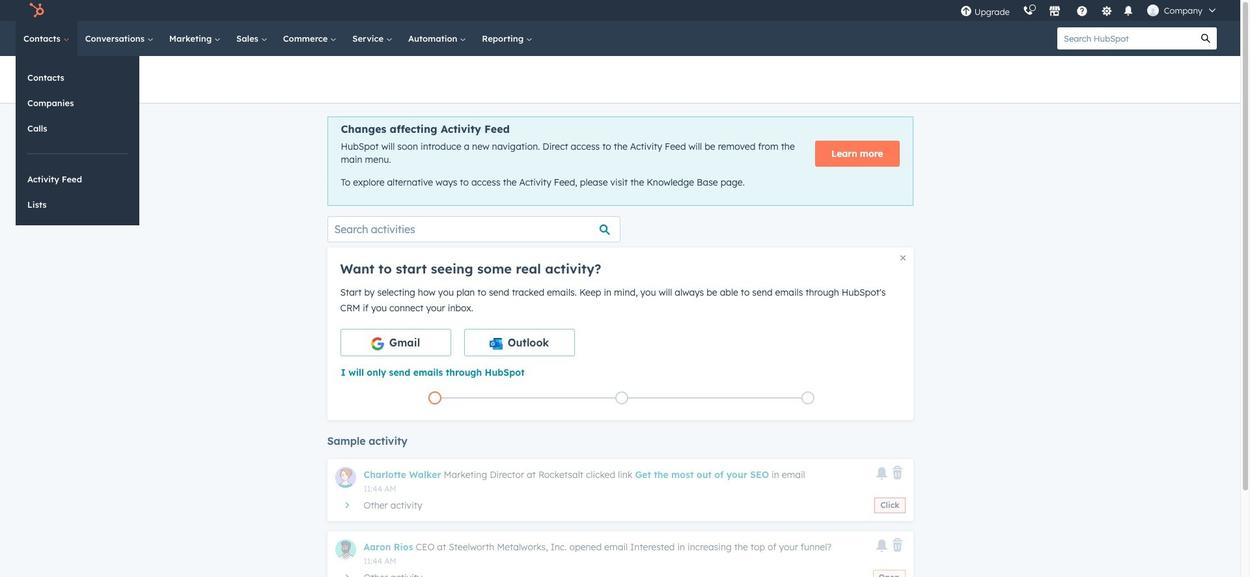 Task type: describe. For each thing, give the bounding box(es) containing it.
close image
[[900, 255, 906, 260]]

Search activities search field
[[327, 216, 620, 242]]



Task type: vqa. For each thing, say whether or not it's contained in the screenshot.
option
yes



Task type: locate. For each thing, give the bounding box(es) containing it.
list
[[342, 389, 902, 407]]

None checkbox
[[340, 329, 451, 356], [464, 329, 575, 356], [340, 329, 451, 356], [464, 329, 575, 356]]

onboarding.steps.sendtrackedemailingmail.title image
[[618, 395, 625, 402]]

jacob simon image
[[1147, 5, 1159, 16]]

marketplaces image
[[1049, 6, 1061, 18]]

contacts menu
[[16, 56, 139, 225]]

Search HubSpot search field
[[1058, 27, 1195, 49]]

onboarding.steps.finalstep.title image
[[805, 395, 812, 402]]

menu
[[954, 0, 1225, 21]]



